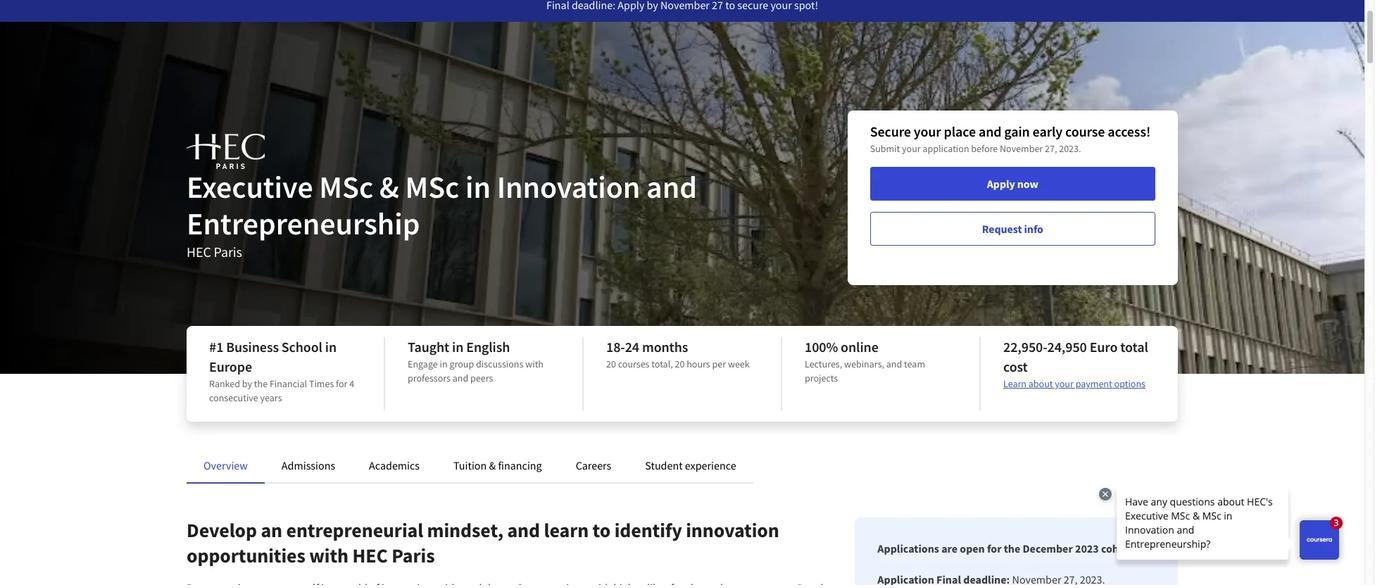 Task type: locate. For each thing, give the bounding box(es) containing it.
2023.
[[1059, 142, 1082, 155]]

projects
[[805, 372, 838, 385]]

for left 4
[[336, 378, 348, 390]]

and inside 100% online lectures, webinars, and team projects
[[887, 358, 902, 370]]

the inside #1 business school in europe ranked by the financial times for 4 consecutive years
[[254, 378, 268, 390]]

0 horizontal spatial for
[[336, 378, 348, 390]]

careers link
[[576, 459, 612, 473]]

0 vertical spatial paris
[[214, 243, 242, 261]]

submit
[[870, 142, 900, 155]]

1 vertical spatial hec
[[353, 543, 388, 568]]

with
[[526, 358, 544, 370], [309, 543, 349, 568]]

1 horizontal spatial paris
[[392, 543, 435, 568]]

week
[[728, 358, 750, 370]]

english
[[466, 338, 510, 356]]

before
[[972, 142, 998, 155]]

hec inside "executive msc & msc in innovation and entrepreneurship hec paris"
[[187, 243, 211, 261]]

in inside "executive msc & msc in innovation and entrepreneurship hec paris"
[[466, 168, 491, 206]]

secure
[[870, 123, 911, 140]]

paris
[[214, 243, 242, 261], [392, 543, 435, 568]]

0 horizontal spatial msc
[[319, 168, 373, 206]]

discussions
[[476, 358, 524, 370]]

2 msc from the left
[[405, 168, 459, 206]]

for
[[336, 378, 348, 390], [987, 542, 1002, 556]]

1 vertical spatial your
[[902, 142, 921, 155]]

your inside "22,950-24,950 euro total cost learn about your payment options"
[[1055, 378, 1074, 390]]

with inside develop an entrepreneurial mindset, and learn to identify innovation opportunities with hec paris
[[309, 543, 349, 568]]

learn about your payment options link
[[1004, 378, 1146, 390]]

times
[[309, 378, 334, 390]]

1 horizontal spatial hec
[[353, 543, 388, 568]]

0 vertical spatial the
[[254, 378, 268, 390]]

1 vertical spatial with
[[309, 543, 349, 568]]

1 horizontal spatial the
[[1004, 542, 1021, 556]]

20 down 18-
[[606, 358, 616, 370]]

0 vertical spatial hec
[[187, 243, 211, 261]]

1 horizontal spatial msc
[[405, 168, 459, 206]]

0 vertical spatial &
[[379, 168, 399, 206]]

hec inside develop an entrepreneurial mindset, and learn to identify innovation opportunities with hec paris
[[353, 543, 388, 568]]

22,950-24,950 euro total cost learn about your payment options
[[1004, 338, 1149, 390]]

applications are open for the december 2023 cohort!
[[878, 542, 1138, 556]]

0 horizontal spatial &
[[379, 168, 399, 206]]

0 horizontal spatial paris
[[214, 243, 242, 261]]

1 horizontal spatial 20
[[675, 358, 685, 370]]

school
[[282, 338, 323, 356]]

careers
[[576, 459, 612, 473]]

taught
[[408, 338, 449, 356]]

your up application
[[914, 123, 941, 140]]

in
[[466, 168, 491, 206], [325, 338, 337, 356], [452, 338, 464, 356], [440, 358, 448, 370]]

overview link
[[204, 459, 248, 473]]

20 right total,
[[675, 358, 685, 370]]

0 vertical spatial for
[[336, 378, 348, 390]]

the left "december"
[[1004, 542, 1021, 556]]

0 horizontal spatial 20
[[606, 358, 616, 370]]

with right an
[[309, 543, 349, 568]]

and
[[979, 123, 1002, 140], [647, 168, 697, 206], [887, 358, 902, 370], [453, 372, 469, 385], [507, 518, 540, 543]]

develop
[[187, 518, 257, 543]]

courses
[[618, 358, 650, 370]]

the
[[254, 378, 268, 390], [1004, 542, 1021, 556]]

peers
[[471, 372, 493, 385]]

1 msc from the left
[[319, 168, 373, 206]]

msc
[[319, 168, 373, 206], [405, 168, 459, 206]]

team
[[904, 358, 925, 370]]

#1
[[209, 338, 224, 356]]

1 vertical spatial paris
[[392, 543, 435, 568]]

4
[[350, 378, 354, 390]]

0 horizontal spatial with
[[309, 543, 349, 568]]

0 vertical spatial with
[[526, 358, 544, 370]]

and inside taught in english engage in group discussions with professors and peers
[[453, 372, 469, 385]]

0 horizontal spatial hec
[[187, 243, 211, 261]]

options
[[1115, 378, 1146, 390]]

1 horizontal spatial &
[[489, 459, 496, 473]]

student experience link
[[645, 459, 736, 473]]

and inside the secure your place and gain early course access! submit your application before november 27, 2023.
[[979, 123, 1002, 140]]

admissions link
[[282, 459, 335, 473]]

request info button
[[870, 212, 1156, 246]]

with right discussions
[[526, 358, 544, 370]]

tuition & financing link
[[454, 459, 542, 473]]

2 vertical spatial your
[[1055, 378, 1074, 390]]

entrepreneurial
[[286, 518, 423, 543]]

1 vertical spatial for
[[987, 542, 1002, 556]]

20
[[606, 358, 616, 370], [675, 358, 685, 370]]

and inside "executive msc & msc in innovation and entrepreneurship hec paris"
[[647, 168, 697, 206]]

& inside "executive msc & msc in innovation and entrepreneurship hec paris"
[[379, 168, 399, 206]]

hec
[[187, 243, 211, 261], [353, 543, 388, 568]]

entrepreneurship
[[187, 204, 420, 243]]

financing
[[498, 459, 542, 473]]

request
[[982, 222, 1022, 236]]

experience
[[685, 459, 736, 473]]

academics link
[[369, 459, 420, 473]]

0 horizontal spatial the
[[254, 378, 268, 390]]

your right submit
[[902, 142, 921, 155]]

apply
[[987, 177, 1015, 191]]

to
[[593, 518, 611, 543]]

by
[[242, 378, 252, 390]]

payment
[[1076, 378, 1113, 390]]

about
[[1029, 378, 1053, 390]]

1 horizontal spatial with
[[526, 358, 544, 370]]

open
[[960, 542, 985, 556]]

for right the open
[[987, 542, 1002, 556]]

learn
[[544, 518, 589, 543]]

100% online lectures, webinars, and team projects
[[805, 338, 925, 385]]

your right about
[[1055, 378, 1074, 390]]

paris inside develop an entrepreneurial mindset, and learn to identify innovation opportunities with hec paris
[[392, 543, 435, 568]]

1 horizontal spatial for
[[987, 542, 1002, 556]]

the right the by
[[254, 378, 268, 390]]



Task type: describe. For each thing, give the bounding box(es) containing it.
months
[[642, 338, 688, 356]]

applications
[[878, 542, 940, 556]]

innovation
[[686, 518, 779, 543]]

1 20 from the left
[[606, 358, 616, 370]]

consecutive
[[209, 392, 258, 404]]

hec paris logo image
[[187, 134, 265, 169]]

mindset,
[[427, 518, 504, 543]]

executive msc & msc in innovation and entrepreneurship hec paris
[[187, 168, 697, 261]]

1 vertical spatial &
[[489, 459, 496, 473]]

financial
[[270, 378, 307, 390]]

student
[[645, 459, 683, 473]]

cohort!
[[1102, 542, 1138, 556]]

2 20 from the left
[[675, 358, 685, 370]]

paris inside "executive msc & msc in innovation and entrepreneurship hec paris"
[[214, 243, 242, 261]]

total
[[1121, 338, 1149, 356]]

100%
[[805, 338, 838, 356]]

december
[[1023, 542, 1073, 556]]

overview
[[204, 459, 248, 473]]

lectures,
[[805, 358, 842, 370]]

and inside develop an entrepreneurial mindset, and learn to identify innovation opportunities with hec paris
[[507, 518, 540, 543]]

gain
[[1005, 123, 1030, 140]]

application
[[923, 142, 970, 155]]

#1 business school in europe ranked by the financial times for 4 consecutive years
[[209, 338, 354, 404]]

course
[[1066, 123, 1105, 140]]

place
[[944, 123, 976, 140]]

24,950
[[1048, 338, 1087, 356]]

18-24 months 20 courses total, 20 hours per week
[[606, 338, 750, 370]]

tuition & financing
[[454, 459, 542, 473]]

november
[[1000, 142, 1043, 155]]

24
[[625, 338, 640, 356]]

online
[[841, 338, 879, 356]]

are
[[942, 542, 958, 556]]

for inside #1 business school in europe ranked by the financial times for 4 consecutive years
[[336, 378, 348, 390]]

webinars,
[[844, 358, 885, 370]]

1 vertical spatial the
[[1004, 542, 1021, 556]]

access!
[[1108, 123, 1151, 140]]

opportunities
[[187, 543, 305, 568]]

identify
[[615, 518, 682, 543]]

taught in english engage in group discussions with professors and peers
[[408, 338, 544, 385]]

now
[[1018, 177, 1039, 191]]

academics
[[369, 459, 420, 473]]

2023
[[1075, 542, 1099, 556]]

27,
[[1045, 142, 1057, 155]]

europe
[[209, 358, 252, 375]]

tuition
[[454, 459, 487, 473]]

an
[[261, 518, 282, 543]]

in inside #1 business school in europe ranked by the financial times for 4 consecutive years
[[325, 338, 337, 356]]

18-
[[606, 338, 625, 356]]

innovation
[[497, 168, 641, 206]]

business
[[226, 338, 279, 356]]

apply now button
[[870, 167, 1156, 201]]

request info
[[982, 222, 1044, 236]]

professors
[[408, 372, 451, 385]]

years
[[260, 392, 282, 404]]

student experience
[[645, 459, 736, 473]]

hours
[[687, 358, 710, 370]]

euro
[[1090, 338, 1118, 356]]

learn
[[1004, 378, 1027, 390]]

executive
[[187, 168, 313, 206]]

group
[[450, 358, 474, 370]]

cost
[[1004, 358, 1028, 375]]

develop an entrepreneurial mindset, and learn to identify innovation opportunities with hec paris
[[187, 518, 779, 568]]

info
[[1024, 222, 1044, 236]]

with inside taught in english engage in group discussions with professors and peers
[[526, 358, 544, 370]]

ranked
[[209, 378, 240, 390]]

per
[[712, 358, 726, 370]]

secure your place and gain early course access! submit your application before november 27, 2023.
[[870, 123, 1151, 155]]

22,950-
[[1004, 338, 1048, 356]]

apply now
[[987, 177, 1039, 191]]

total,
[[652, 358, 673, 370]]

engage
[[408, 358, 438, 370]]

0 vertical spatial your
[[914, 123, 941, 140]]

early
[[1033, 123, 1063, 140]]



Task type: vqa. For each thing, say whether or not it's contained in the screenshot.
needs
no



